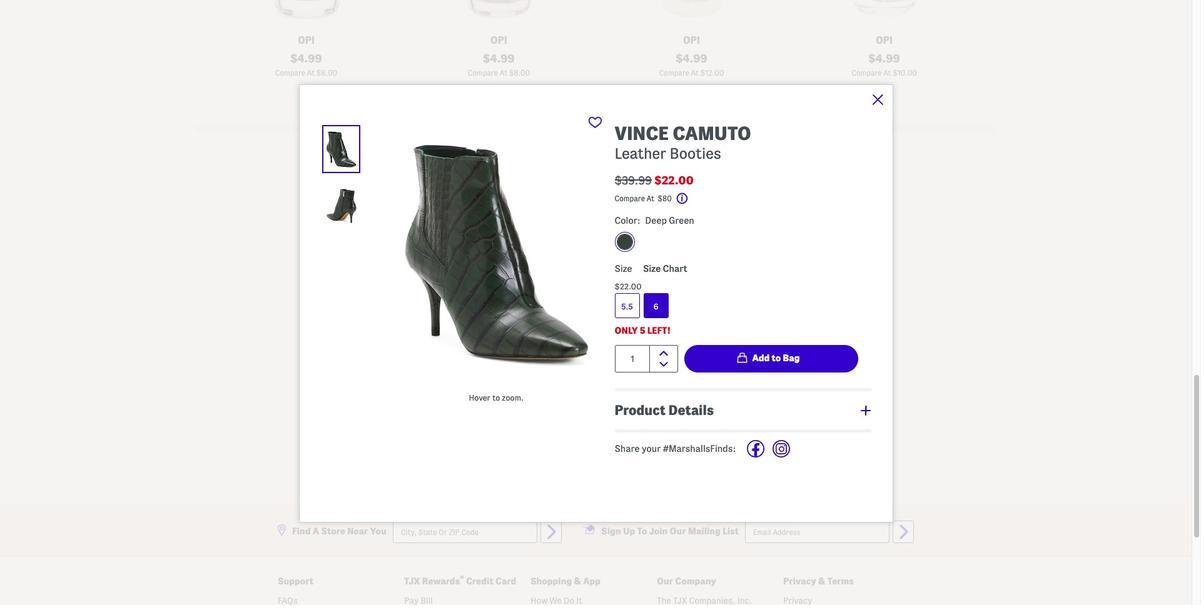 Task type: locate. For each thing, give the bounding box(es) containing it.
color:
[[615, 216, 641, 226]]

1 horizontal spatial 4.99 compare at 8.00
[[468, 53, 530, 77]]

opi down the nail lacquer image
[[491, 35, 508, 46]]

6 link
[[644, 294, 669, 319]]

terms
[[828, 577, 854, 587]]

size for size chart
[[643, 264, 661, 274]]

2 size from the left
[[643, 264, 661, 274]]

4.99 down infinite shine nail lacquer 'image'
[[298, 53, 322, 64]]

1 horizontal spatial 8.00
[[514, 69, 530, 77]]

0 horizontal spatial 4.99 compare at 8.00
[[275, 53, 338, 77]]

compare for infinite shine nail lacquer 'image'
[[275, 69, 306, 77]]

22.00
[[584, 418, 616, 430]]

None submit
[[684, 345, 858, 373], [541, 521, 562, 544], [893, 521, 914, 544], [684, 345, 858, 373], [541, 521, 562, 544], [893, 521, 914, 544]]

compare down the nail lacquer image
[[468, 69, 498, 77]]

tjx
[[404, 577, 420, 587]]

list
[[723, 527, 739, 537]]

1 vertical spatial camuto
[[591, 400, 633, 411]]

0 horizontal spatial 8.00
[[321, 69, 338, 77]]

compare inside 4.99 compare at 10.00
[[852, 69, 882, 77]]

4.99
[[298, 53, 322, 64], [490, 53, 515, 64], [683, 53, 708, 64], [876, 53, 901, 64]]

0 horizontal spatial $22.00
[[615, 282, 642, 291]]

2 opi from the left
[[491, 35, 508, 46]]

1 vertical spatial vince
[[560, 400, 588, 411]]

1 horizontal spatial size
[[643, 264, 661, 274]]

0 vertical spatial camuto
[[673, 123, 752, 144]]

vince up leather
[[615, 123, 669, 144]]

hover
[[469, 393, 491, 402]]

size chart
[[643, 264, 688, 274]]

close dialog element
[[873, 94, 883, 105]]

1 8.00 from the left
[[321, 69, 338, 77]]

#marshallsfinds:
[[663, 444, 736, 454]]

your
[[642, 444, 661, 454]]

our
[[670, 527, 686, 537], [657, 577, 674, 587]]

& left app at the bottom of page
[[574, 577, 581, 587]]

at left 12.00
[[691, 69, 699, 77]]

Sign Up To Join Our Mailing List email field
[[745, 521, 890, 544]]

& for shopping
[[574, 577, 581, 587]]

at inside 4.99 compare at 12.00
[[691, 69, 699, 77]]

compare down infinite shine nail lacquer 'image'
[[275, 69, 306, 77]]

deep
[[645, 216, 667, 226]]

tjx rewards ® credit card
[[404, 575, 517, 587]]

details
[[669, 403, 714, 418]]

4.99 inside 4.99 compare at 10.00
[[876, 53, 901, 64]]

camuto for vince camuto
[[591, 400, 633, 411]]

1 horizontal spatial &
[[819, 577, 826, 587]]

camuto up 22.00
[[591, 400, 633, 411]]

4.99 inside 4.99 compare at 12.00
[[683, 53, 708, 64]]

near
[[347, 527, 368, 537]]

1 & from the left
[[574, 577, 581, 587]]

at down infinite shine nail lacquer 'image'
[[307, 69, 315, 77]]

0 horizontal spatial vince
[[560, 400, 588, 411]]

opi up 4.99 compare at 12.00
[[683, 35, 700, 46]]

compare up x
[[852, 69, 882, 77]]

4.99 up 10.00
[[876, 53, 901, 64]]

2 4.99 compare at 8.00 from the left
[[468, 53, 530, 77]]

vince camuto dialog
[[299, 84, 893, 523]]

recently
[[538, 121, 600, 136]]

2 4.99 from the left
[[490, 53, 515, 64]]

4 at from the left
[[884, 69, 892, 77]]

1 opi from the left
[[298, 35, 315, 46]]

$22.00
[[655, 174, 694, 186], [615, 282, 642, 291]]

4.99 down the nail lacquer image
[[490, 53, 515, 64]]

4.99 up 12.00
[[683, 53, 708, 64]]

2 & from the left
[[819, 577, 826, 587]]

camuto up booties
[[673, 123, 752, 144]]

0 horizontal spatial camuto
[[591, 400, 633, 411]]

nail lacquer image
[[406, 0, 592, 29]]

x
[[873, 94, 877, 104]]

our right join
[[670, 527, 686, 537]]

our left company
[[657, 577, 674, 587]]

camuto
[[673, 123, 752, 144], [591, 400, 633, 411]]

1 size from the left
[[615, 264, 632, 274]]

compare left 12.00
[[659, 69, 690, 77]]

size left chart
[[643, 264, 661, 274]]

size list box
[[615, 280, 673, 327]]

down image
[[659, 362, 668, 367]]

sign up to join our mailing list
[[602, 527, 739, 537]]

opi up 4.99 compare at 10.00
[[876, 35, 893, 46]]

4 4.99 from the left
[[876, 53, 901, 64]]

3 opi from the left
[[683, 35, 700, 46]]

vince camuto leather booties
[[615, 123, 752, 161]]

matte top coat image
[[599, 0, 785, 29]]

share
[[615, 444, 640, 454]]

4.99 for top coat nail lacquer image
[[876, 53, 901, 64]]

$39.99 $22.00
[[615, 174, 694, 186]]

4 opi from the left
[[876, 35, 893, 46]]

vince up 22.00
[[560, 400, 588, 411]]

3 at from the left
[[691, 69, 699, 77]]

0 vertical spatial $22.00
[[655, 174, 694, 186]]

&
[[574, 577, 581, 587], [819, 577, 826, 587]]

size
[[615, 264, 632, 274], [643, 264, 661, 274]]

3 4.99 from the left
[[683, 53, 708, 64]]

hover to zoom.
[[469, 393, 524, 402]]

opi down infinite shine nail lacquer 'image'
[[298, 35, 315, 46]]

4.99 compare at 8.00 down the nail lacquer image
[[468, 53, 530, 77]]

opi for top coat nail lacquer image
[[876, 35, 893, 46]]

2 at from the left
[[500, 69, 508, 77]]

join
[[649, 527, 668, 537]]

0 vertical spatial our
[[670, 527, 686, 537]]

camuto inside vince camuto leather booties
[[673, 123, 752, 144]]

4.99 compare at 8.00
[[275, 53, 338, 77], [468, 53, 530, 77]]

$39.99
[[615, 174, 652, 186]]

$22.00 up $80
[[655, 174, 694, 186]]

at down the nail lacquer image
[[500, 69, 508, 77]]

compare down the $39.99
[[615, 195, 645, 203]]

0 vertical spatial vince
[[615, 123, 669, 144]]

credit
[[466, 577, 494, 587]]

at
[[307, 69, 315, 77], [500, 69, 508, 77], [691, 69, 699, 77], [884, 69, 892, 77]]

privacy
[[784, 577, 817, 587]]

only 5 left!
[[615, 326, 671, 336]]

6
[[654, 302, 659, 311]]

$22.00 up 5.5 link
[[615, 282, 642, 291]]

1 horizontal spatial camuto
[[673, 123, 752, 144]]

infinite shine nail lacquer image
[[213, 0, 400, 29]]

at left 10.00
[[884, 69, 892, 77]]

vince inside vince camuto leather booties
[[615, 123, 669, 144]]

product
[[615, 403, 666, 418]]

Find A Store Near You text field
[[393, 521, 537, 544]]

size down deep green image
[[615, 264, 632, 274]]

only
[[615, 326, 638, 336]]

plus image
[[860, 406, 872, 417]]

1 at from the left
[[307, 69, 315, 77]]

4.99 compare at 10.00
[[852, 53, 917, 77]]

opi for the nail lacquer image
[[491, 35, 508, 46]]

4.99 compare at 8.00 down infinite shine nail lacquer 'image'
[[275, 53, 338, 77]]

recently viewed
[[538, 121, 654, 136]]

opi
[[298, 35, 315, 46], [491, 35, 508, 46], [683, 35, 700, 46], [876, 35, 893, 46]]

0 horizontal spatial &
[[574, 577, 581, 587]]

5
[[640, 326, 646, 336]]

you
[[370, 527, 387, 537]]

& left terms at bottom
[[819, 577, 826, 587]]

10.00
[[898, 69, 917, 77]]

4.99 for infinite shine nail lacquer 'image'
[[298, 53, 322, 64]]

up image
[[659, 351, 668, 357]]

find a store near you
[[292, 527, 387, 537]]

at inside 4.99 compare at 10.00
[[884, 69, 892, 77]]

compare at              $80
[[615, 195, 674, 203]]

opi for matte top coat 'image'
[[683, 35, 700, 46]]

1 horizontal spatial vince
[[615, 123, 669, 144]]

$80
[[658, 195, 672, 203]]

1 vertical spatial $22.00
[[615, 282, 642, 291]]

0 horizontal spatial size
[[615, 264, 632, 274]]

$22.00 inside size list box
[[615, 282, 642, 291]]

8.00
[[321, 69, 338, 77], [514, 69, 530, 77]]

compare
[[275, 69, 306, 77], [468, 69, 498, 77], [659, 69, 690, 77], [852, 69, 882, 77], [615, 195, 645, 203]]

compare inside 4.99 compare at 12.00
[[659, 69, 690, 77]]

deep green image
[[617, 234, 633, 250]]

2 8.00 from the left
[[514, 69, 530, 77]]

at for the nail lacquer image
[[500, 69, 508, 77]]

app
[[583, 577, 601, 587]]

leather booties image
[[391, 116, 602, 388], [324, 127, 358, 171], [503, 161, 689, 395], [324, 184, 358, 228]]

card
[[496, 577, 517, 587]]

1 4.99 from the left
[[298, 53, 322, 64]]

1 4.99 compare at 8.00 from the left
[[275, 53, 338, 77]]

camuto for vince camuto leather booties
[[673, 123, 752, 144]]

leather
[[615, 146, 667, 161]]

vince
[[615, 123, 669, 144], [560, 400, 588, 411]]

shopping & app
[[531, 577, 601, 587]]



Task type: vqa. For each thing, say whether or not it's contained in the screenshot.
the bottommost the your
no



Task type: describe. For each thing, give the bounding box(es) containing it.
5.5
[[622, 302, 633, 311]]

4.99 compare at 8.00 for infinite shine nail lacquer 'image'
[[275, 53, 338, 77]]

compare inside vince camuto dialog
[[615, 195, 645, 203]]

find
[[292, 527, 311, 537]]

compare for matte top coat 'image'
[[659, 69, 690, 77]]

4.99 for matte top coat 'image'
[[683, 53, 708, 64]]

5.5 link
[[615, 294, 640, 319]]

1 vertical spatial our
[[657, 577, 674, 587]]

rewards
[[422, 577, 460, 587]]

compare for the nail lacquer image
[[468, 69, 498, 77]]

product details link
[[615, 392, 872, 430]]

booties
[[670, 146, 722, 161]]

8.00 for infinite shine nail lacquer 'image'
[[321, 69, 338, 77]]

up
[[623, 527, 635, 537]]

viewed
[[603, 121, 654, 136]]

80.00
[[609, 434, 630, 442]]

4.99 for the nail lacquer image
[[490, 53, 515, 64]]

sign
[[602, 527, 621, 537]]

to
[[637, 527, 647, 537]]

size for size
[[615, 264, 632, 274]]

store
[[321, 527, 345, 537]]

4.99 compare at 8.00 for the nail lacquer image
[[468, 53, 530, 77]]

at for infinite shine nail lacquer 'image'
[[307, 69, 315, 77]]

help
[[689, 195, 705, 203]]

vince for vince camuto leather booties
[[615, 123, 669, 144]]

opi for infinite shine nail lacquer 'image'
[[298, 35, 315, 46]]

4.99 compare at 12.00
[[659, 53, 724, 77]]

support
[[278, 577, 314, 587]]

at for matte top coat 'image'
[[691, 69, 699, 77]]

color: deep green
[[615, 216, 695, 226]]

vince camuto
[[560, 400, 633, 411]]

find a store near you link
[[278, 525, 387, 537]]

top coat nail lacquer image
[[791, 0, 978, 29]]

mailing
[[688, 527, 721, 537]]

share your #marshallsfinds:
[[615, 444, 736, 454]]

at for top coat nail lacquer image
[[884, 69, 892, 77]]

compare for top coat nail lacquer image
[[852, 69, 882, 77]]

our company
[[657, 577, 717, 587]]

22.00 80.00
[[584, 418, 630, 442]]

8.00 for the nail lacquer image
[[514, 69, 530, 77]]

privacy & terms
[[784, 577, 854, 587]]

green
[[669, 216, 695, 226]]

1 horizontal spatial $22.00
[[655, 174, 694, 186]]

size chart link
[[643, 264, 688, 274]]

zoom.
[[502, 393, 524, 402]]

left!
[[648, 326, 671, 336]]

help link
[[676, 193, 705, 205]]

12.00
[[705, 69, 724, 77]]

shopping
[[531, 577, 572, 587]]

& for privacy
[[819, 577, 826, 587]]

a
[[313, 527, 319, 537]]

to
[[492, 393, 500, 402]]

vince for vince camuto
[[560, 400, 588, 411]]

chart
[[663, 264, 688, 274]]

company
[[676, 577, 717, 587]]

®
[[460, 575, 464, 583]]

product details
[[615, 403, 714, 418]]



